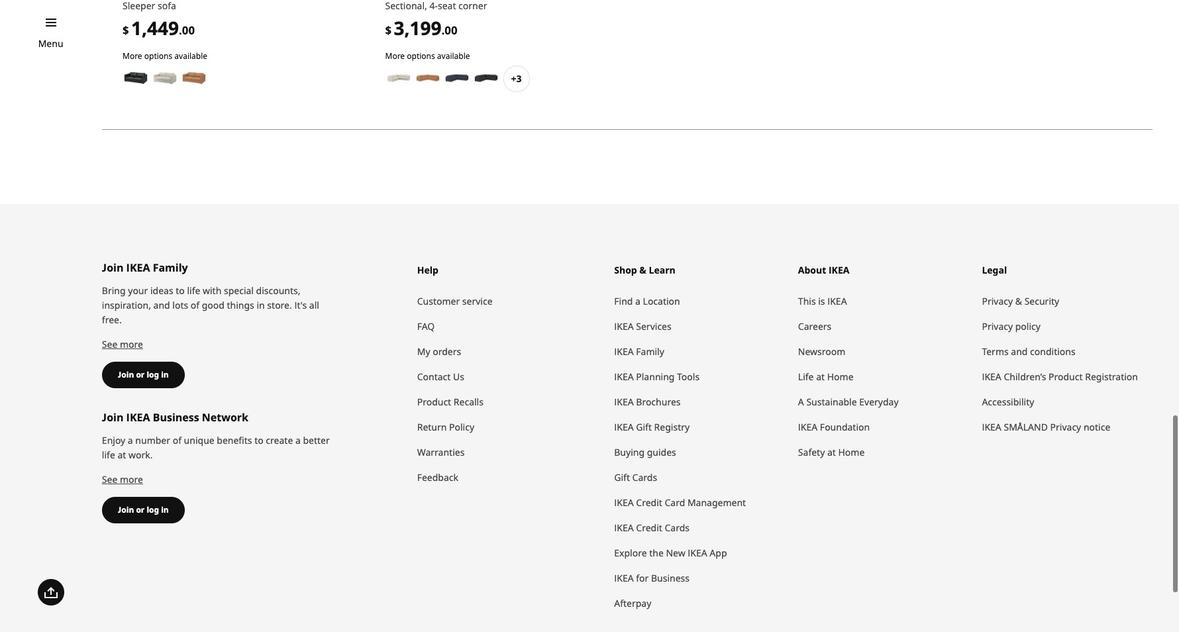 Task type: vqa. For each thing, say whether or not it's contained in the screenshot.
SMÅSTAD children's wardrobe planner link
no



Task type: describe. For each thing, give the bounding box(es) containing it.
services
[[637, 320, 672, 333]]

menu button
[[38, 36, 63, 51]]

free.
[[102, 313, 122, 326]]

and inside bring your ideas to life with special discounts, inspiration, and lots of good things in store. it's all free.
[[154, 299, 170, 312]]

business for ikea
[[153, 410, 199, 425]]

ikea credit card management link
[[615, 490, 785, 516]]

a sustainable everyday
[[799, 396, 899, 408]]

ikea for ikea family
[[615, 345, 634, 358]]

more for family
[[120, 338, 143, 351]]

service
[[463, 295, 493, 308]]

card
[[665, 496, 686, 509]]

join up enjoy
[[102, 410, 124, 425]]

accessibility
[[983, 396, 1035, 408]]

notice
[[1084, 421, 1111, 433]]

home for safety at home
[[839, 446, 865, 459]]

of inside bring your ideas to life with special discounts, inspiration, and lots of good things in store. it's all free.
[[191, 299, 200, 312]]

customer
[[417, 295, 460, 308]]

my
[[417, 345, 431, 358]]

join ikea family
[[102, 260, 188, 275]]

return policy
[[417, 421, 475, 433]]

newsroom
[[799, 345, 846, 358]]

sustainable
[[807, 396, 858, 408]]

terms
[[983, 345, 1009, 358]]

customer service
[[417, 295, 493, 308]]

policy
[[449, 421, 475, 433]]

new
[[666, 547, 686, 559]]

see more link for join ikea business network
[[102, 473, 143, 486]]

all
[[309, 299, 319, 312]]

feedback link
[[417, 465, 601, 490]]

safety
[[799, 446, 826, 459]]

privacy & security
[[983, 295, 1060, 308]]

explore the new ikea app
[[615, 547, 728, 559]]

life at home link
[[799, 365, 969, 390]]

privacy for privacy & security
[[983, 295, 1014, 308]]

contact
[[417, 370, 451, 383]]

product recalls
[[417, 396, 484, 408]]

store.
[[267, 299, 292, 312]]

faq link
[[417, 314, 601, 339]]

to inside enjoy a number of unique benefits to create a better life at work.
[[255, 434, 264, 447]]

ikea for ikea credit card management
[[615, 496, 634, 509]]

join ikea business network
[[102, 410, 249, 425]]

lots
[[173, 299, 188, 312]]

safety at home
[[799, 446, 865, 459]]

this is ikea
[[799, 295, 848, 308]]

ikea brochures link
[[615, 390, 785, 415]]

join or log in button for family
[[102, 362, 185, 388]]

life at home
[[799, 370, 854, 383]]

this is ikea link
[[799, 289, 969, 314]]

ikea for ikea gift registry
[[615, 421, 634, 433]]

see more for join ikea family
[[102, 338, 143, 351]]

benefits
[[217, 434, 252, 447]]

warranties
[[417, 446, 465, 459]]

contact us link
[[417, 365, 601, 390]]

0 vertical spatial cards
[[633, 471, 658, 484]]

my orders link
[[417, 339, 601, 365]]

orders
[[433, 345, 461, 358]]

find a location link
[[615, 289, 785, 314]]

1 horizontal spatial a
[[296, 434, 301, 447]]

ikea for ikea services
[[615, 320, 634, 333]]

careers
[[799, 320, 832, 333]]

in for business
[[161, 504, 169, 516]]

conditions
[[1031, 345, 1076, 358]]

of inside enjoy a number of unique benefits to create a better life at work.
[[173, 434, 182, 447]]

find a location
[[615, 295, 681, 308]]

or for family
[[136, 369, 145, 380]]

ikea planning tools
[[615, 370, 700, 383]]

ikea brochures
[[615, 396, 681, 408]]

at for safety
[[828, 446, 836, 459]]

and inside "link"
[[1012, 345, 1028, 358]]

&
[[1016, 295, 1023, 308]]

unique
[[184, 434, 215, 447]]

feedback
[[417, 471, 459, 484]]

ikea up the number at the left bottom
[[126, 410, 150, 425]]

us
[[453, 370, 465, 383]]

it's
[[295, 299, 307, 312]]

ikea for ikea småland privacy notice
[[983, 421, 1002, 433]]

in for family
[[161, 369, 169, 380]]

ikea up "your"
[[126, 260, 150, 275]]

ikea planning tools link
[[615, 365, 785, 390]]

newsroom link
[[799, 339, 969, 365]]

return
[[417, 421, 447, 433]]

1 vertical spatial gift
[[615, 471, 630, 484]]

customer service link
[[417, 289, 601, 314]]

app
[[710, 547, 728, 559]]

number
[[135, 434, 170, 447]]

gift cards link
[[615, 465, 785, 490]]

ikea for ikea for business
[[615, 572, 634, 585]]

everyday
[[860, 396, 899, 408]]

good
[[202, 299, 225, 312]]

in inside bring your ideas to life with special discounts, inspiration, and lots of good things in store. it's all free.
[[257, 299, 265, 312]]

1 vertical spatial family
[[637, 345, 665, 358]]

småland
[[1005, 421, 1049, 433]]

ikea gift registry link
[[615, 415, 785, 440]]

ikea for ikea credit cards
[[615, 522, 634, 534]]

foundation
[[821, 421, 871, 433]]

home for life at home
[[828, 370, 854, 383]]

brochures
[[637, 396, 681, 408]]

join up bring
[[102, 260, 124, 275]]

ideas
[[150, 284, 173, 297]]

ikea credit card management
[[615, 496, 747, 509]]

see more link for join ikea family
[[102, 338, 143, 351]]

accessibility link
[[983, 390, 1153, 415]]

this
[[799, 295, 816, 308]]

buying guides link
[[615, 440, 785, 465]]

ikea for ikea planning tools
[[615, 370, 634, 383]]

privacy policy link
[[983, 314, 1153, 339]]



Task type: locate. For each thing, give the bounding box(es) containing it.
1 horizontal spatial family
[[637, 345, 665, 358]]

location
[[643, 295, 681, 308]]

1 horizontal spatial life
[[187, 284, 200, 297]]

1 horizontal spatial gift
[[637, 421, 652, 433]]

at for life
[[817, 370, 825, 383]]

ikea foundation link
[[799, 415, 969, 440]]

explore
[[615, 547, 647, 559]]

registration
[[1086, 370, 1139, 383]]

2 vertical spatial privacy
[[1051, 421, 1082, 433]]

ikea for ikea foundation
[[799, 421, 818, 433]]

2 join or log in from the top
[[118, 504, 169, 516]]

home down foundation
[[839, 446, 865, 459]]

privacy up the terms
[[983, 320, 1014, 333]]

better
[[303, 434, 330, 447]]

privacy policy
[[983, 320, 1041, 333]]

and right the terms
[[1012, 345, 1028, 358]]

life inside enjoy a number of unique benefits to create a better life at work.
[[102, 449, 115, 461]]

see down enjoy
[[102, 473, 118, 486]]

inspiration,
[[102, 299, 151, 312]]

terms and conditions
[[983, 345, 1076, 358]]

ikea down "accessibility"
[[983, 421, 1002, 433]]

0 vertical spatial business
[[153, 410, 199, 425]]

ikea left for
[[615, 572, 634, 585]]

join or log in button down work.
[[102, 497, 185, 524]]

ikea for ikea children's product registration
[[983, 370, 1002, 383]]

0 vertical spatial life
[[187, 284, 200, 297]]

discounts,
[[256, 284, 301, 297]]

ikea gift registry
[[615, 421, 690, 433]]

at right safety
[[828, 446, 836, 459]]

1 horizontal spatial to
[[255, 434, 264, 447]]

life
[[187, 284, 200, 297], [102, 449, 115, 461]]

special
[[224, 284, 254, 297]]

and down ideas on the left top of page
[[154, 299, 170, 312]]

1 vertical spatial or
[[136, 504, 145, 516]]

more down free.
[[120, 338, 143, 351]]

product down contact
[[417, 396, 452, 408]]

see more down work.
[[102, 473, 143, 486]]

work.
[[129, 449, 153, 461]]

1 vertical spatial and
[[1012, 345, 1028, 358]]

ikea down find
[[615, 320, 634, 333]]

at down enjoy
[[118, 449, 126, 461]]

1 vertical spatial in
[[161, 369, 169, 380]]

0 vertical spatial family
[[153, 260, 188, 275]]

2 see from the top
[[102, 473, 118, 486]]

ikea up buying
[[615, 421, 634, 433]]

to left create
[[255, 434, 264, 447]]

2 or from the top
[[136, 504, 145, 516]]

0 horizontal spatial and
[[154, 299, 170, 312]]

see for join ikea family
[[102, 338, 118, 351]]

explore the new ikea app link
[[615, 541, 785, 566]]

0 horizontal spatial product
[[417, 396, 452, 408]]

join
[[102, 260, 124, 275], [118, 369, 134, 380], [102, 410, 124, 425], [118, 504, 134, 516]]

see more down free.
[[102, 338, 143, 351]]

1 vertical spatial more
[[120, 473, 143, 486]]

0 vertical spatial see more link
[[102, 338, 143, 351]]

0 vertical spatial gift
[[637, 421, 652, 433]]

family down services
[[637, 345, 665, 358]]

a for enjoy
[[128, 434, 133, 447]]

guides
[[647, 446, 677, 459]]

home inside "safety at home" link
[[839, 446, 865, 459]]

0 vertical spatial more
[[120, 338, 143, 351]]

ikea right is
[[828, 295, 848, 308]]

0 vertical spatial product
[[1049, 370, 1084, 383]]

0 vertical spatial privacy
[[983, 295, 1014, 308]]

ikea down 'ikea services'
[[615, 345, 634, 358]]

business
[[153, 410, 199, 425], [652, 572, 690, 585]]

0 vertical spatial join or log in
[[118, 369, 169, 380]]

family up ideas on the left top of page
[[153, 260, 188, 275]]

0 vertical spatial see more
[[102, 338, 143, 351]]

credit for card
[[637, 496, 663, 509]]

to inside bring your ideas to life with special discounts, inspiration, and lots of good things in store. it's all free.
[[176, 284, 185, 297]]

1 vertical spatial product
[[417, 396, 452, 408]]

1 horizontal spatial and
[[1012, 345, 1028, 358]]

credit up the
[[637, 522, 663, 534]]

log for business
[[147, 504, 159, 516]]

2 credit from the top
[[637, 522, 663, 534]]

1 horizontal spatial product
[[1049, 370, 1084, 383]]

ikea down ikea family
[[615, 370, 634, 383]]

2 join or log in button from the top
[[102, 497, 185, 524]]

1 horizontal spatial business
[[652, 572, 690, 585]]

0 horizontal spatial of
[[173, 434, 182, 447]]

gift down buying
[[615, 471, 630, 484]]

careers link
[[799, 314, 969, 339]]

contact us
[[417, 370, 465, 383]]

log up the join ikea business network
[[147, 369, 159, 380]]

1 vertical spatial cards
[[665, 522, 690, 534]]

management
[[688, 496, 747, 509]]

or up the join ikea business network
[[136, 369, 145, 380]]

0 vertical spatial and
[[154, 299, 170, 312]]

0 horizontal spatial at
[[118, 449, 126, 461]]

join or log in button
[[102, 362, 185, 388], [102, 497, 185, 524]]

0 vertical spatial to
[[176, 284, 185, 297]]

0 horizontal spatial business
[[153, 410, 199, 425]]

business up the number at the left bottom
[[153, 410, 199, 425]]

2 see more from the top
[[102, 473, 143, 486]]

a
[[799, 396, 805, 408]]

more for business
[[120, 473, 143, 486]]

2 log from the top
[[147, 504, 159, 516]]

2 horizontal spatial a
[[636, 295, 641, 308]]

or
[[136, 369, 145, 380], [136, 504, 145, 516]]

to up "lots"
[[176, 284, 185, 297]]

create
[[266, 434, 293, 447]]

0 horizontal spatial family
[[153, 260, 188, 275]]

afterpay
[[615, 597, 652, 610]]

join down work.
[[118, 504, 134, 516]]

ikea småland privacy notice link
[[983, 415, 1153, 440]]

home inside life at home link
[[828, 370, 854, 383]]

of
[[191, 299, 200, 312], [173, 434, 182, 447]]

cards up new
[[665, 522, 690, 534]]

credit up ikea credit cards
[[637, 496, 663, 509]]

ikea for ikea brochures
[[615, 396, 634, 408]]

buying guides
[[615, 446, 677, 459]]

product
[[1049, 370, 1084, 383], [417, 396, 452, 408]]

your
[[128, 284, 148, 297]]

warranties link
[[417, 440, 601, 465]]

ikea services link
[[615, 314, 785, 339]]

business down 'explore the new ikea app'
[[652, 572, 690, 585]]

life
[[799, 370, 814, 383]]

ikea up safety
[[799, 421, 818, 433]]

join or log in up the join ikea business network
[[118, 369, 169, 380]]

a left better
[[296, 434, 301, 447]]

1 see more from the top
[[102, 338, 143, 351]]

1 vertical spatial join or log in button
[[102, 497, 185, 524]]

ikea down gift cards
[[615, 496, 634, 509]]

1 horizontal spatial cards
[[665, 522, 690, 534]]

life left with
[[187, 284, 200, 297]]

terms and conditions link
[[983, 339, 1153, 365]]

of left unique
[[173, 434, 182, 447]]

or for business
[[136, 504, 145, 516]]

more
[[120, 338, 143, 351], [120, 473, 143, 486]]

see more link down free.
[[102, 338, 143, 351]]

cards down buying guides
[[633, 471, 658, 484]]

recalls
[[454, 396, 484, 408]]

1 vertical spatial to
[[255, 434, 264, 447]]

ikea services
[[615, 320, 672, 333]]

ikea inside "link"
[[615, 370, 634, 383]]

join or log in down work.
[[118, 504, 169, 516]]

1 log from the top
[[147, 369, 159, 380]]

log for family
[[147, 369, 159, 380]]

1 vertical spatial see more link
[[102, 473, 143, 486]]

0 vertical spatial log
[[147, 369, 159, 380]]

at
[[817, 370, 825, 383], [828, 446, 836, 459], [118, 449, 126, 461]]

or down work.
[[136, 504, 145, 516]]

join or log in for family
[[118, 369, 169, 380]]

at right life
[[817, 370, 825, 383]]

1 vertical spatial log
[[147, 504, 159, 516]]

see more for join ikea business network
[[102, 473, 143, 486]]

ikea children's product registration link
[[983, 365, 1153, 390]]

find
[[615, 295, 633, 308]]

ikea down the terms
[[983, 370, 1002, 383]]

0 horizontal spatial cards
[[633, 471, 658, 484]]

1 vertical spatial home
[[839, 446, 865, 459]]

see
[[102, 338, 118, 351], [102, 473, 118, 486]]

a sustainable everyday link
[[799, 390, 969, 415]]

bring
[[102, 284, 126, 297]]

privacy left &
[[983, 295, 1014, 308]]

1 horizontal spatial of
[[191, 299, 200, 312]]

1 vertical spatial see more
[[102, 473, 143, 486]]

ikea for business link
[[615, 566, 785, 591]]

policy
[[1016, 320, 1041, 333]]

menu
[[38, 37, 63, 50]]

log down work.
[[147, 504, 159, 516]]

children's
[[1005, 370, 1047, 383]]

at inside enjoy a number of unique benefits to create a better life at work.
[[118, 449, 126, 461]]

1 or from the top
[[136, 369, 145, 380]]

1 vertical spatial credit
[[637, 522, 663, 534]]

return policy link
[[417, 415, 601, 440]]

my orders
[[417, 345, 461, 358]]

ikea foundation
[[799, 421, 871, 433]]

gift
[[637, 421, 652, 433], [615, 471, 630, 484]]

product down the terms and conditions "link"
[[1049, 370, 1084, 383]]

a right find
[[636, 295, 641, 308]]

0 horizontal spatial gift
[[615, 471, 630, 484]]

0 vertical spatial credit
[[637, 496, 663, 509]]

0 vertical spatial or
[[136, 369, 145, 380]]

planning
[[637, 370, 675, 383]]

privacy down accessibility link
[[1051, 421, 1082, 433]]

see down free.
[[102, 338, 118, 351]]

privacy
[[983, 295, 1014, 308], [983, 320, 1014, 333], [1051, 421, 1082, 433]]

1 see from the top
[[102, 338, 118, 351]]

0 vertical spatial in
[[257, 299, 265, 312]]

join or log in button for business
[[102, 497, 185, 524]]

2 see more link from the top
[[102, 473, 143, 486]]

1 vertical spatial privacy
[[983, 320, 1014, 333]]

privacy & security link
[[983, 289, 1153, 314]]

1 see more link from the top
[[102, 338, 143, 351]]

privacy for privacy policy
[[983, 320, 1014, 333]]

life down enjoy
[[102, 449, 115, 461]]

1 join or log in button from the top
[[102, 362, 185, 388]]

1 vertical spatial join or log in
[[118, 504, 169, 516]]

credit
[[637, 496, 663, 509], [637, 522, 663, 534]]

2 more from the top
[[120, 473, 143, 486]]

join or log in for business
[[118, 504, 169, 516]]

things
[[227, 299, 254, 312]]

1 vertical spatial business
[[652, 572, 690, 585]]

2 vertical spatial in
[[161, 504, 169, 516]]

1 credit from the top
[[637, 496, 663, 509]]

see for join ikea business network
[[102, 473, 118, 486]]

of right "lots"
[[191, 299, 200, 312]]

credit for cards
[[637, 522, 663, 534]]

ikea left app
[[688, 547, 708, 559]]

a right enjoy
[[128, 434, 133, 447]]

0 vertical spatial of
[[191, 299, 200, 312]]

0 vertical spatial join or log in button
[[102, 362, 185, 388]]

gift cards
[[615, 471, 658, 484]]

home up a sustainable everyday
[[828, 370, 854, 383]]

2 horizontal spatial at
[[828, 446, 836, 459]]

ikea left brochures
[[615, 396, 634, 408]]

ikea family link
[[615, 339, 785, 365]]

buying
[[615, 446, 645, 459]]

join down free.
[[118, 369, 134, 380]]

1 horizontal spatial at
[[817, 370, 825, 383]]

business for for
[[652, 572, 690, 585]]

registry
[[655, 421, 690, 433]]

0 horizontal spatial life
[[102, 449, 115, 461]]

ikea family
[[615, 345, 665, 358]]

0 vertical spatial see
[[102, 338, 118, 351]]

ikea children's product registration
[[983, 370, 1139, 383]]

0 horizontal spatial a
[[128, 434, 133, 447]]

safety at home link
[[799, 440, 969, 465]]

faq
[[417, 320, 435, 333]]

1 vertical spatial see
[[102, 473, 118, 486]]

1 join or log in from the top
[[118, 369, 169, 380]]

is
[[819, 295, 826, 308]]

ikea up explore
[[615, 522, 634, 534]]

ikea småland privacy notice
[[983, 421, 1111, 433]]

see more
[[102, 338, 143, 351], [102, 473, 143, 486]]

gift up buying guides
[[637, 421, 652, 433]]

more down work.
[[120, 473, 143, 486]]

1 vertical spatial of
[[173, 434, 182, 447]]

product recalls link
[[417, 390, 601, 415]]

1 vertical spatial life
[[102, 449, 115, 461]]

business inside 'ikea for business' link
[[652, 572, 690, 585]]

0 horizontal spatial to
[[176, 284, 185, 297]]

join or log in button up the join ikea business network
[[102, 362, 185, 388]]

home
[[828, 370, 854, 383], [839, 446, 865, 459]]

1 more from the top
[[120, 338, 143, 351]]

afterpay link
[[615, 591, 785, 616]]

life inside bring your ideas to life with special discounts, inspiration, and lots of good things in store. it's all free.
[[187, 284, 200, 297]]

ikea credit cards
[[615, 522, 690, 534]]

see more link down work.
[[102, 473, 143, 486]]

0 vertical spatial home
[[828, 370, 854, 383]]

a for find
[[636, 295, 641, 308]]



